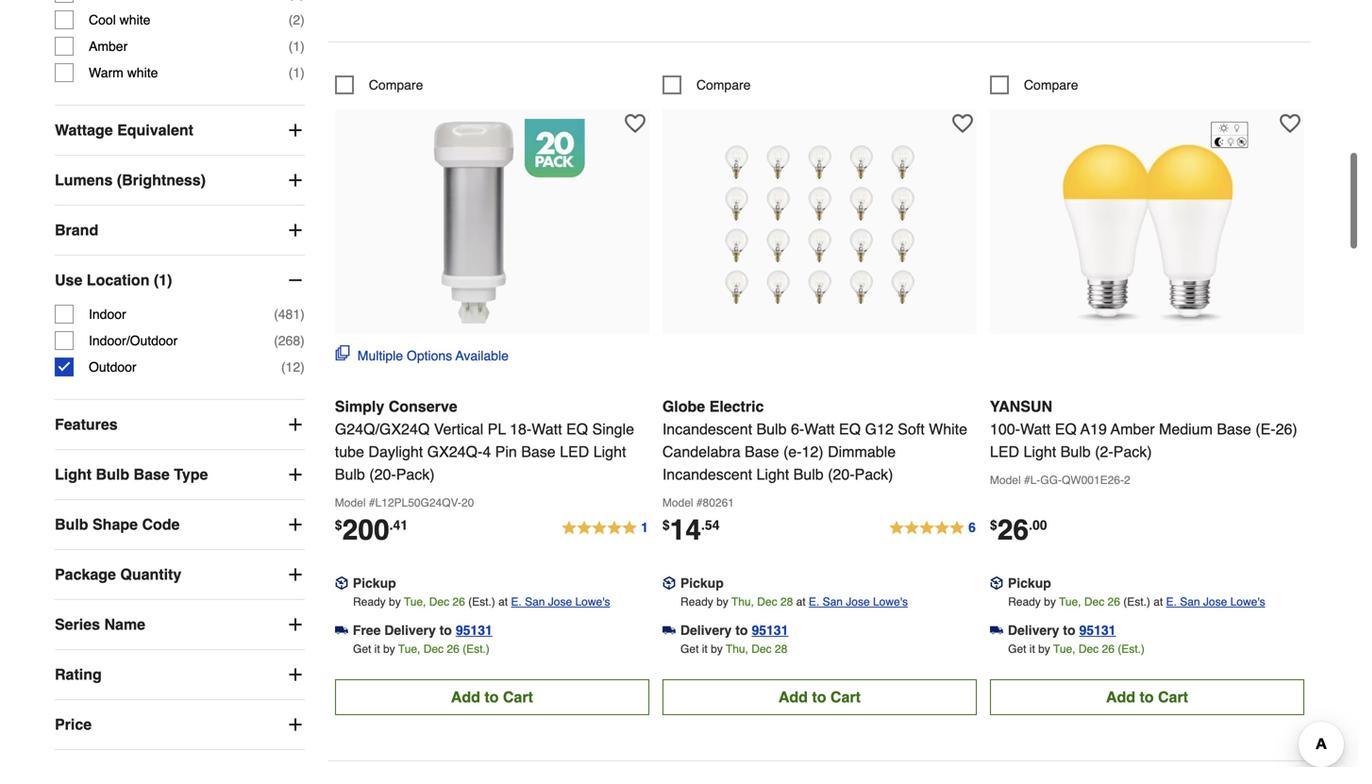 Task type: locate. For each thing, give the bounding box(es) containing it.
1 horizontal spatial it
[[702, 643, 708, 656]]

add
[[451, 689, 480, 706], [779, 689, 808, 706], [1106, 689, 1136, 706]]

2
[[293, 12, 300, 27], [1124, 474, 1131, 487]]

compare inside 5014640443 'element'
[[1024, 77, 1079, 92]]

l12pl50g24qv-
[[375, 496, 462, 510]]

light down the single
[[594, 443, 626, 461]]

0 horizontal spatial it
[[374, 643, 380, 656]]

truck filled image for free
[[335, 624, 348, 637]]

multiple options available
[[358, 348, 509, 363]]

it
[[374, 643, 380, 656], [702, 643, 708, 656], [1030, 643, 1035, 656]]

0 horizontal spatial model
[[335, 496, 366, 510]]

pickup for pickup icon
[[1008, 576, 1051, 591]]

# up the .54
[[697, 496, 703, 510]]

2 ready from the left
[[681, 596, 713, 609]]

0 horizontal spatial cart
[[503, 689, 533, 706]]

) for indoor
[[300, 307, 305, 322]]

2 horizontal spatial san
[[1180, 596, 1200, 609]]

2 horizontal spatial delivery
[[1008, 623, 1060, 638]]

base inside globe electric incandescent bulb 6-watt eq g12 soft white candelabra base (e-12) dimmable incandescent light bulb (20-pack)
[[745, 443, 779, 461]]

0 horizontal spatial san
[[525, 596, 545, 609]]

$ for 26
[[990, 518, 998, 533]]

3 watt from the left
[[1020, 420, 1051, 438]]

0 horizontal spatial ready by tue, dec 26 (est.) at e. san jose lowe's
[[353, 596, 610, 609]]

pickup down $ 14 .54
[[681, 576, 724, 591]]

3 e. from the left
[[1166, 596, 1177, 609]]

) for cool white
[[300, 12, 305, 27]]

1 watt from the left
[[532, 420, 562, 438]]

5 stars image for 14
[[888, 517, 977, 540]]

0 horizontal spatial compare
[[369, 77, 423, 92]]

1 horizontal spatial at
[[796, 596, 806, 609]]

heart outline image
[[952, 113, 973, 134], [1280, 113, 1301, 134]]

1 vertical spatial ( 1 )
[[289, 65, 305, 80]]

12
[[286, 360, 300, 375]]

ready
[[353, 596, 386, 609], [681, 596, 713, 609], [1008, 596, 1041, 609]]

san
[[525, 596, 545, 609], [823, 596, 843, 609], [1180, 596, 1200, 609]]

at for free delivery to 95131
[[499, 596, 508, 609]]

2 95131 from the left
[[752, 623, 789, 638]]

0 horizontal spatial add to cart
[[451, 689, 533, 706]]

1 at from the left
[[499, 596, 508, 609]]

2 delivery to 95131 from the left
[[1008, 623, 1116, 638]]

0 horizontal spatial add to cart button
[[335, 680, 649, 715]]

0 horizontal spatial #
[[369, 496, 375, 510]]

compare for 5014640443 'element'
[[1024, 77, 1079, 92]]

3 ready from the left
[[1008, 596, 1041, 609]]

incandescent up the candelabra
[[663, 420, 752, 438]]

# for globe electric incandescent bulb 6-watt eq g12 soft white candelabra base (e-12) dimmable incandescent light bulb (20-pack)
[[697, 496, 703, 510]]

rating button
[[55, 651, 305, 700]]

1 horizontal spatial heart outline image
[[1280, 113, 1301, 134]]

3 it from the left
[[1030, 643, 1035, 656]]

6 ) from the top
[[300, 360, 305, 375]]

led down 100-
[[990, 443, 1020, 461]]

1 horizontal spatial model
[[663, 496, 693, 510]]

1 5 stars image from the left
[[561, 517, 649, 540]]

pack)
[[1114, 443, 1152, 461], [396, 466, 435, 483], [855, 466, 893, 483]]

eq inside simply conserve g24q/gx24q vertical pl 18-watt eq single tube daylight gx24q-4 pin base led light bulb (20-pack)
[[566, 420, 588, 438]]

1 truck filled image from the left
[[335, 624, 348, 637]]

(20- inside simply conserve g24q/gx24q vertical pl 18-watt eq single tube daylight gx24q-4 pin base led light bulb (20-pack)
[[369, 466, 396, 483]]

2 $ from the left
[[663, 518, 670, 533]]

0 horizontal spatial (20-
[[369, 466, 396, 483]]

led right pin
[[560, 443, 589, 461]]

lumens (brightness)
[[55, 171, 206, 189]]

base inside button
[[134, 466, 170, 483]]

ready for free's truck filled image
[[353, 596, 386, 609]]

single
[[592, 420, 634, 438]]

#
[[1024, 474, 1031, 487], [369, 496, 375, 510], [697, 496, 703, 510]]

2 horizontal spatial compare
[[1024, 77, 1079, 92]]

0 horizontal spatial lowe's
[[575, 596, 610, 609]]

eq inside globe electric incandescent bulb 6-watt eq g12 soft white candelabra base (e-12) dimmable incandescent light bulb (20-pack)
[[839, 420, 861, 438]]

3 at from the left
[[1154, 596, 1163, 609]]

1 horizontal spatial get it by tue, dec 26 (est.)
[[1008, 643, 1145, 656]]

1 ready by tue, dec 26 (est.) at e. san jose lowe's from the left
[[353, 596, 610, 609]]

plus image inside "light bulb base type" button
[[286, 465, 305, 484]]

0 horizontal spatial get it by tue, dec 26 (est.)
[[353, 643, 490, 656]]

1 horizontal spatial pickup image
[[663, 577, 676, 590]]

plus image for shape
[[286, 516, 305, 534]]

base down 18-
[[521, 443, 556, 461]]

2 eq from the left
[[839, 420, 861, 438]]

2 san from the left
[[823, 596, 843, 609]]

1 horizontal spatial jose
[[846, 596, 870, 609]]

outdoor
[[89, 360, 136, 375]]

get it by tue, dec 26 (est.) for to
[[1008, 643, 1145, 656]]

warm white
[[89, 65, 158, 80]]

(2-
[[1095, 443, 1114, 461]]

delivery to 95131 for thu, dec 28
[[681, 623, 789, 638]]

3 compare from the left
[[1024, 77, 1079, 92]]

3 jose from the left
[[1204, 596, 1227, 609]]

add to cart
[[451, 689, 533, 706], [779, 689, 861, 706], [1106, 689, 1189, 706]]

0 horizontal spatial $
[[335, 518, 342, 533]]

at
[[499, 596, 508, 609], [796, 596, 806, 609], [1154, 596, 1163, 609]]

type
[[174, 466, 208, 483]]

pickup for delivery to's pickup image
[[681, 576, 724, 591]]

0 horizontal spatial get
[[353, 643, 371, 656]]

jose for delivery to 95131
[[1204, 596, 1227, 609]]

0 horizontal spatial add
[[451, 689, 480, 706]]

light down (e- on the bottom of page
[[757, 466, 789, 483]]

2 horizontal spatial add
[[1106, 689, 1136, 706]]

2 horizontal spatial 95131
[[1079, 623, 1116, 638]]

get it by tue, dec 26 (est.)
[[353, 643, 490, 656], [1008, 643, 1145, 656]]

3 san from the left
[[1180, 596, 1200, 609]]

1 vertical spatial amber
[[1111, 420, 1155, 438]]

0 horizontal spatial delivery
[[384, 623, 436, 638]]

plus image inside package quantity button
[[286, 566, 305, 584]]

1 horizontal spatial add to cart button
[[663, 680, 977, 715]]

2 add to cart from the left
[[779, 689, 861, 706]]

pack) up qw001e26-
[[1114, 443, 1152, 461]]

2 horizontal spatial jose
[[1204, 596, 1227, 609]]

(20- down "daylight"
[[369, 466, 396, 483]]

0 vertical spatial ( 1 )
[[289, 39, 305, 54]]

3 get from the left
[[1008, 643, 1027, 656]]

95131 for get it by thu, dec 28
[[752, 623, 789, 638]]

watt up 12)
[[804, 420, 835, 438]]

1 horizontal spatial $
[[663, 518, 670, 533]]

base left type in the left of the page
[[134, 466, 170, 483]]

2 horizontal spatial get
[[1008, 643, 1027, 656]]

pickup right pickup icon
[[1008, 576, 1051, 591]]

lumens
[[55, 171, 113, 189]]

2 horizontal spatial model
[[990, 474, 1021, 487]]

1 vertical spatial incandescent
[[663, 466, 752, 483]]

watt down yansun
[[1020, 420, 1051, 438]]

2 it from the left
[[702, 643, 708, 656]]

1 horizontal spatial 2
[[1124, 474, 1131, 487]]

(e-
[[1256, 420, 1276, 438]]

3 $ from the left
[[990, 518, 998, 533]]

2 pickup from the left
[[681, 576, 724, 591]]

(est.)
[[468, 596, 495, 609], [1124, 596, 1151, 609], [463, 643, 490, 656], [1118, 643, 1145, 656]]

2 horizontal spatial 95131 button
[[1079, 621, 1116, 640]]

1 horizontal spatial amber
[[1111, 420, 1155, 438]]

0 horizontal spatial 5 stars image
[[561, 517, 649, 540]]

thu, down ready by thu, dec 28 at e. san jose lowe's
[[726, 643, 748, 656]]

$ down model # 80261
[[663, 518, 670, 533]]

(e-
[[783, 443, 802, 461]]

multiple
[[358, 348, 403, 363]]

1 it from the left
[[374, 643, 380, 656]]

2 (20- from the left
[[828, 466, 855, 483]]

1 95131 from the left
[[456, 623, 493, 638]]

1 add from the left
[[451, 689, 480, 706]]

plus image
[[286, 415, 305, 434], [286, 465, 305, 484], [286, 516, 305, 534], [286, 566, 305, 584], [286, 716, 305, 735]]

eq up dimmable
[[839, 420, 861, 438]]

$ for 14
[[663, 518, 670, 533]]

light bulb base type
[[55, 466, 208, 483]]

1 ) from the top
[[300, 12, 305, 27]]

light down the features
[[55, 466, 92, 483]]

jose for free delivery to 95131
[[548, 596, 572, 609]]

amber inside yansun 100-watt eq a19 amber medium base (e-26) led light bulb (2-pack)
[[1111, 420, 1155, 438]]

lowe's for free delivery to 95131
[[575, 596, 610, 609]]

thu,
[[732, 596, 754, 609], [726, 643, 748, 656]]

2 plus image from the top
[[286, 171, 305, 190]]

plus image inside rating button
[[286, 666, 305, 684]]

1 horizontal spatial e.
[[809, 596, 820, 609]]

95131 button for truck filled icon
[[752, 621, 789, 640]]

5 ) from the top
[[300, 333, 305, 348]]

2 add from the left
[[779, 689, 808, 706]]

simply conserve g24q/gx24q vertical pl 18-watt eq single tube daylight gx24q-4 pin base led light bulb (20-pack) image
[[388, 119, 596, 327]]

eq left the single
[[566, 420, 588, 438]]

minus image
[[286, 271, 305, 290]]

jose
[[548, 596, 572, 609], [846, 596, 870, 609], [1204, 596, 1227, 609]]

1 horizontal spatial san
[[823, 596, 843, 609]]

1 eq from the left
[[566, 420, 588, 438]]

$ for 200
[[335, 518, 342, 533]]

2 e. san jose lowe's button from the left
[[809, 593, 908, 612]]

add to cart button
[[335, 680, 649, 715], [663, 680, 977, 715], [990, 680, 1305, 715]]

0 horizontal spatial truck filled image
[[335, 624, 348, 637]]

5 stars image left the 14
[[561, 517, 649, 540]]

2 get it by tue, dec 26 (est.) from the left
[[1008, 643, 1145, 656]]

$ inside $ 14 .54
[[663, 518, 670, 533]]

ready for truck filled image for delivery
[[1008, 596, 1041, 609]]

plus image inside wattage equivalent button
[[286, 121, 305, 140]]

watt inside simply conserve g24q/gx24q vertical pl 18-watt eq single tube daylight gx24q-4 pin base led light bulb (20-pack)
[[532, 420, 562, 438]]

pickup image up truck filled icon
[[663, 577, 676, 590]]

0 vertical spatial 1
[[293, 39, 300, 54]]

truck filled image for delivery
[[990, 624, 1003, 637]]

1 jose from the left
[[548, 596, 572, 609]]

2 plus image from the top
[[286, 465, 305, 484]]

0 horizontal spatial at
[[499, 596, 508, 609]]

5 stars image containing 6
[[888, 517, 977, 540]]

$ left .41
[[335, 518, 342, 533]]

pickup image
[[990, 577, 1003, 590]]

truck filled image
[[335, 624, 348, 637], [990, 624, 1003, 637]]

gg-
[[1041, 474, 1062, 487]]

4 ) from the top
[[300, 307, 305, 322]]

dec
[[429, 596, 449, 609], [757, 596, 777, 609], [1085, 596, 1105, 609], [424, 643, 444, 656], [752, 643, 772, 656], [1079, 643, 1099, 656]]

ready up the get it by thu, dec 28
[[681, 596, 713, 609]]

1 horizontal spatial delivery
[[681, 623, 732, 638]]

100-
[[990, 420, 1020, 438]]

light
[[594, 443, 626, 461], [1024, 443, 1057, 461], [757, 466, 789, 483], [55, 466, 92, 483]]

(20-
[[369, 466, 396, 483], [828, 466, 855, 483]]

plus image inside the "bulb shape code" button
[[286, 516, 305, 534]]

by
[[389, 596, 401, 609], [717, 596, 729, 609], [1044, 596, 1056, 609], [383, 643, 395, 656], [711, 643, 723, 656], [1039, 643, 1051, 656]]

pack) down dimmable
[[855, 466, 893, 483]]

amber up (2-
[[1111, 420, 1155, 438]]

wattage
[[55, 121, 113, 139]]

compare inside the 1002981130 element
[[697, 77, 751, 92]]

bulb shape code button
[[55, 500, 305, 549]]

bulb down 12)
[[794, 466, 824, 483]]

( 1 ) for amber
[[289, 39, 305, 54]]

incandescent down the candelabra
[[663, 466, 752, 483]]

5 stars image
[[561, 517, 649, 540], [888, 517, 977, 540]]

san for free delivery to 95131
[[525, 596, 545, 609]]

1 horizontal spatial delivery to 95131
[[1008, 623, 1116, 638]]

2 compare from the left
[[697, 77, 751, 92]]

plus image inside the brand 'button'
[[286, 221, 305, 240]]

(1)
[[154, 271, 172, 289]]

3 lowe's from the left
[[1231, 596, 1266, 609]]

2 jose from the left
[[846, 596, 870, 609]]

model up the 14
[[663, 496, 693, 510]]

28 up the get it by thu, dec 28
[[781, 596, 793, 609]]

# for simply conserve g24q/gx24q vertical pl 18-watt eq single tube daylight gx24q-4 pin base led light bulb (20-pack)
[[369, 496, 375, 510]]

pack) up l12pl50g24qv-
[[396, 466, 435, 483]]

1 horizontal spatial cart
[[831, 689, 861, 706]]

white
[[120, 12, 150, 27], [127, 65, 158, 80]]

pickup image down 200
[[335, 577, 348, 590]]

$ inside $ 26 .00
[[990, 518, 998, 533]]

model for incandescent bulb 6-watt eq g12 soft white candelabra base (e-12) dimmable incandescent light bulb (20-pack)
[[663, 496, 693, 510]]

1 95131 button from the left
[[456, 621, 493, 640]]

1 vertical spatial 28
[[775, 643, 788, 656]]

ready by tue, dec 26 (est.) at e. san jose lowe's for free delivery to 95131
[[353, 596, 610, 609]]

4 plus image from the top
[[286, 566, 305, 584]]

1 plus image from the top
[[286, 415, 305, 434]]

1 horizontal spatial pack)
[[855, 466, 893, 483]]

0 horizontal spatial led
[[560, 443, 589, 461]]

1 pickup from the left
[[353, 576, 396, 591]]

watt right pl
[[532, 420, 562, 438]]

0 horizontal spatial pickup image
[[335, 577, 348, 590]]

( for amber
[[289, 39, 293, 54]]

0 horizontal spatial e.
[[511, 596, 522, 609]]

base left (e- on the bottom of page
[[745, 443, 779, 461]]

2 horizontal spatial at
[[1154, 596, 1163, 609]]

3 e. san jose lowe's button from the left
[[1166, 593, 1266, 612]]

e. san jose lowe's button
[[511, 593, 610, 612], [809, 593, 908, 612], [1166, 593, 1266, 612]]

1 horizontal spatial e. san jose lowe's button
[[809, 593, 908, 612]]

1 horizontal spatial led
[[990, 443, 1020, 461]]

2 ( 1 ) from the top
[[289, 65, 305, 80]]

2 delivery from the left
[[681, 623, 732, 638]]

1 horizontal spatial get
[[681, 643, 699, 656]]

base left (e-
[[1217, 420, 1252, 438]]

3 eq from the left
[[1055, 420, 1077, 438]]

1 horizontal spatial 95131
[[752, 623, 789, 638]]

pack) inside globe electric incandescent bulb 6-watt eq g12 soft white candelabra base (e-12) dimmable incandescent light bulb (20-pack)
[[855, 466, 893, 483]]

amber up warm
[[89, 39, 128, 54]]

white right warm
[[127, 65, 158, 80]]

truck filled image down pickup icon
[[990, 624, 1003, 637]]

4 plus image from the top
[[286, 616, 305, 634]]

5014640443 element
[[990, 75, 1079, 94]]

1 get it by tue, dec 26 (est.) from the left
[[353, 643, 490, 656]]

$ 26 .00
[[990, 514, 1047, 546]]

1 lowe's from the left
[[575, 596, 610, 609]]

1 led from the left
[[560, 443, 589, 461]]

1 for warm white
[[293, 65, 300, 80]]

2 cart from the left
[[831, 689, 861, 706]]

1 horizontal spatial ready by tue, dec 26 (est.) at e. san jose lowe's
[[1008, 596, 1266, 609]]

ready up free at the bottom of page
[[353, 596, 386, 609]]

28
[[781, 596, 793, 609], [775, 643, 788, 656]]

bulb left 6-
[[757, 420, 787, 438]]

at for delivery to 95131
[[1154, 596, 1163, 609]]

plus image
[[286, 121, 305, 140], [286, 171, 305, 190], [286, 221, 305, 240], [286, 616, 305, 634], [286, 666, 305, 684]]

white right cool on the left of page
[[120, 12, 150, 27]]

pickup
[[353, 576, 396, 591], [681, 576, 724, 591], [1008, 576, 1051, 591]]

get it by tue, dec 26 (est.) for delivery
[[353, 643, 490, 656]]

)
[[300, 12, 305, 27], [300, 39, 305, 54], [300, 65, 305, 80], [300, 307, 305, 322], [300, 333, 305, 348], [300, 360, 305, 375]]

2 watt from the left
[[804, 420, 835, 438]]

1 add to cart from the left
[[451, 689, 533, 706]]

2 pickup image from the left
[[663, 577, 676, 590]]

5 stars image left 'actual price $26.00' element at the right of the page
[[888, 517, 977, 540]]

1 horizontal spatial eq
[[839, 420, 861, 438]]

compare inside 5013366445 element
[[369, 77, 423, 92]]

amber
[[89, 39, 128, 54], [1111, 420, 1155, 438]]

bulb down tube
[[335, 466, 365, 483]]

2 ready by tue, dec 26 (est.) at e. san jose lowe's from the left
[[1008, 596, 1266, 609]]

plus image inside price button
[[286, 716, 305, 735]]

( 1 )
[[289, 39, 305, 54], [289, 65, 305, 80]]

model up 200
[[335, 496, 366, 510]]

$ right 6
[[990, 518, 998, 533]]

1 san from the left
[[525, 596, 545, 609]]

2 get from the left
[[681, 643, 699, 656]]

1 vertical spatial 2
[[1124, 474, 1131, 487]]

(20- down dimmable
[[828, 466, 855, 483]]

1 compare from the left
[[369, 77, 423, 92]]

0 vertical spatial amber
[[89, 39, 128, 54]]

2 horizontal spatial lowe's
[[1231, 596, 1266, 609]]

plus image inside series name button
[[286, 616, 305, 634]]

truck filled image left free at the bottom of page
[[335, 624, 348, 637]]

dimmable
[[828, 443, 896, 461]]

model
[[990, 474, 1021, 487], [335, 496, 366, 510], [663, 496, 693, 510]]

thu, up the get it by thu, dec 28
[[732, 596, 754, 609]]

0 horizontal spatial heart outline image
[[952, 113, 973, 134]]

1 horizontal spatial lowe's
[[873, 596, 908, 609]]

3 plus image from the top
[[286, 221, 305, 240]]

pickup image for delivery to
[[663, 577, 676, 590]]

5 plus image from the top
[[286, 666, 305, 684]]

2 95131 button from the left
[[752, 621, 789, 640]]

2 5 stars image from the left
[[888, 517, 977, 540]]

e. for delivery to 95131
[[1166, 596, 1177, 609]]

3 pickup from the left
[[1008, 576, 1051, 591]]

1 ( 1 ) from the top
[[289, 39, 305, 54]]

0 vertical spatial 2
[[293, 12, 300, 27]]

1 horizontal spatial truck filled image
[[990, 624, 1003, 637]]

2 horizontal spatial pickup
[[1008, 576, 1051, 591]]

pickup up free at the bottom of page
[[353, 576, 396, 591]]

base
[[1217, 420, 1252, 438], [521, 443, 556, 461], [745, 443, 779, 461], [134, 466, 170, 483]]

2 vertical spatial 1
[[641, 520, 648, 535]]

plus image for quantity
[[286, 566, 305, 584]]

get for truck filled image for delivery
[[1008, 643, 1027, 656]]

(20- for gx24q-
[[369, 466, 396, 483]]

1 horizontal spatial (20-
[[828, 466, 855, 483]]

light up l-
[[1024, 443, 1057, 461]]

eq left 'a19'
[[1055, 420, 1077, 438]]

( 1 ) for warm white
[[289, 65, 305, 80]]

# up $ 200 .41
[[369, 496, 375, 510]]

1 (20- from the left
[[369, 466, 396, 483]]

6 button
[[888, 517, 977, 540]]

3 95131 from the left
[[1079, 623, 1116, 638]]

14
[[670, 514, 701, 546]]

tue,
[[404, 596, 426, 609], [1059, 596, 1081, 609], [398, 643, 420, 656], [1054, 643, 1076, 656]]

18-
[[510, 420, 532, 438]]

l-
[[1031, 474, 1041, 487]]

bulb left (2-
[[1061, 443, 1091, 461]]

ready down $ 26 .00
[[1008, 596, 1041, 609]]

3 add to cart from the left
[[1106, 689, 1189, 706]]

actual price $200.41 element
[[335, 514, 408, 546]]

2 horizontal spatial e.
[[1166, 596, 1177, 609]]

2 add to cart button from the left
[[663, 680, 977, 715]]

1 horizontal spatial add
[[779, 689, 808, 706]]

led inside simply conserve g24q/gx24q vertical pl 18-watt eq single tube daylight gx24q-4 pin base led light bulb (20-pack)
[[560, 443, 589, 461]]

0 horizontal spatial eq
[[566, 420, 588, 438]]

(20- inside globe electric incandescent bulb 6-watt eq g12 soft white candelabra base (e-12) dimmable incandescent light bulb (20-pack)
[[828, 466, 855, 483]]

brand button
[[55, 206, 305, 255]]

# left gg-
[[1024, 474, 1031, 487]]

3 95131 button from the left
[[1079, 621, 1116, 640]]

2 horizontal spatial e. san jose lowe's button
[[1166, 593, 1266, 612]]

plus image inside lumens (brightness) button
[[286, 171, 305, 190]]

5 plus image from the top
[[286, 716, 305, 735]]

3 add from the left
[[1106, 689, 1136, 706]]

4
[[483, 443, 491, 461]]

0 horizontal spatial 95131
[[456, 623, 493, 638]]

0 horizontal spatial watt
[[532, 420, 562, 438]]

cart
[[503, 689, 533, 706], [831, 689, 861, 706], [1158, 689, 1189, 706]]

3 ) from the top
[[300, 65, 305, 80]]

2 horizontal spatial ready
[[1008, 596, 1041, 609]]

eq
[[566, 420, 588, 438], [839, 420, 861, 438], [1055, 420, 1077, 438]]

lowe's
[[575, 596, 610, 609], [873, 596, 908, 609], [1231, 596, 1266, 609]]

pickup image
[[335, 577, 348, 590], [663, 577, 676, 590]]

1 horizontal spatial add to cart
[[779, 689, 861, 706]]

2 horizontal spatial it
[[1030, 643, 1035, 656]]

1 ready from the left
[[353, 596, 386, 609]]

add for 2nd add to cart button from the left
[[779, 689, 808, 706]]

1 horizontal spatial pickup
[[681, 576, 724, 591]]

5 stars image containing 1
[[561, 517, 649, 540]]

3 plus image from the top
[[286, 516, 305, 534]]

bulb left shape
[[55, 516, 88, 533]]

model left l-
[[990, 474, 1021, 487]]

0 horizontal spatial jose
[[548, 596, 572, 609]]

0 horizontal spatial pack)
[[396, 466, 435, 483]]

2 ) from the top
[[300, 39, 305, 54]]

1 e. san jose lowe's button from the left
[[511, 593, 610, 612]]

1 horizontal spatial 95131 button
[[752, 621, 789, 640]]

1 $ from the left
[[335, 518, 342, 533]]

2 horizontal spatial watt
[[1020, 420, 1051, 438]]

1 get from the left
[[353, 643, 371, 656]]

free delivery to 95131
[[353, 623, 493, 638]]

pickup image for free delivery to
[[335, 577, 348, 590]]

e. san jose lowe's button for 95131 "button" related to truck filled icon
[[809, 593, 908, 612]]

pack) inside simply conserve g24q/gx24q vertical pl 18-watt eq single tube daylight gx24q-4 pin base led light bulb (20-pack)
[[396, 466, 435, 483]]

0 vertical spatial 28
[[781, 596, 793, 609]]

e. for free delivery to 95131
[[511, 596, 522, 609]]

1 vertical spatial 1
[[293, 65, 300, 80]]

led
[[560, 443, 589, 461], [990, 443, 1020, 461]]

28 down ready by thu, dec 28 at e. san jose lowe's
[[775, 643, 788, 656]]

1 horizontal spatial watt
[[804, 420, 835, 438]]

95131 button
[[456, 621, 493, 640], [752, 621, 789, 640], [1079, 621, 1116, 640]]

0 horizontal spatial 95131 button
[[456, 621, 493, 640]]

1 plus image from the top
[[286, 121, 305, 140]]

light inside globe electric incandescent bulb 6-watt eq g12 soft white candelabra base (e-12) dimmable incandescent light bulb (20-pack)
[[757, 466, 789, 483]]

1 horizontal spatial #
[[697, 496, 703, 510]]

2 truck filled image from the left
[[990, 624, 1003, 637]]

electric
[[710, 398, 764, 415]]

2 horizontal spatial eq
[[1055, 420, 1077, 438]]

0 horizontal spatial pickup
[[353, 576, 396, 591]]

( 2 )
[[289, 12, 305, 27]]

1 delivery to 95131 from the left
[[681, 623, 789, 638]]

3 delivery from the left
[[1008, 623, 1060, 638]]

1 add to cart button from the left
[[335, 680, 649, 715]]

$ inside $ 200 .41
[[335, 518, 342, 533]]

it for free's truck filled image
[[374, 643, 380, 656]]

2 led from the left
[[990, 443, 1020, 461]]

1 e. from the left
[[511, 596, 522, 609]]

ready by tue, dec 26 (est.) at e. san jose lowe's for delivery to 95131
[[1008, 596, 1266, 609]]

1 horizontal spatial compare
[[697, 77, 751, 92]]

1 horizontal spatial ready
[[681, 596, 713, 609]]

model # l-gg-qw001e26-2
[[990, 474, 1131, 487]]

rating
[[55, 666, 102, 684]]

2 horizontal spatial #
[[1024, 474, 1031, 487]]

2 horizontal spatial $
[[990, 518, 998, 533]]

) for outdoor
[[300, 360, 305, 375]]

1 vertical spatial white
[[127, 65, 158, 80]]

delivery for get it by tue, dec 26 (est.)
[[1008, 623, 1060, 638]]



Task type: describe. For each thing, give the bounding box(es) containing it.
pl
[[488, 420, 506, 438]]

model for g24q/gx24q vertical pl 18-watt eq single tube daylight gx24q-4 pin base led light bulb (20-pack)
[[335, 496, 366, 510]]

6-
[[791, 420, 804, 438]]

yansun 100-watt eq a19 amber medium base (e-26) led light bulb (2-pack) image
[[1044, 119, 1251, 327]]

features
[[55, 416, 118, 433]]

plus image for series name
[[286, 616, 305, 634]]

lumens (brightness) button
[[55, 156, 305, 205]]

globe
[[663, 398, 705, 415]]

) for amber
[[300, 39, 305, 54]]

light inside yansun 100-watt eq a19 amber medium base (e-26) led light bulb (2-pack)
[[1024, 443, 1057, 461]]

481
[[278, 307, 300, 322]]

quantity
[[120, 566, 182, 583]]

2 at from the left
[[796, 596, 806, 609]]

pack) inside yansun 100-watt eq a19 amber medium base (e-26) led light bulb (2-pack)
[[1114, 443, 1152, 461]]

a19
[[1081, 420, 1107, 438]]

globe electric incandescent bulb 6-watt eq g12 soft white candelabra base (e-12) dimmable incandescent light bulb (20-pack)
[[663, 398, 968, 483]]

light inside simply conserve g24q/gx24q vertical pl 18-watt eq single tube daylight gx24q-4 pin base led light bulb (20-pack)
[[594, 443, 626, 461]]

get for truck filled icon
[[681, 643, 699, 656]]

soft
[[898, 420, 925, 438]]

available
[[456, 348, 509, 363]]

95131 for get it by tue, dec 26 (est.)
[[1079, 623, 1116, 638]]

features button
[[55, 400, 305, 449]]

shape
[[93, 516, 138, 533]]

lowe's for delivery to 95131
[[1231, 596, 1266, 609]]

white
[[929, 420, 968, 438]]

cool
[[89, 12, 116, 27]]

light inside button
[[55, 466, 92, 483]]

heart outline image
[[625, 113, 646, 134]]

bulb inside simply conserve g24q/gx24q vertical pl 18-watt eq single tube daylight gx24q-4 pin base led light bulb (20-pack)
[[335, 466, 365, 483]]

plus image for bulb
[[286, 465, 305, 484]]

plus image for wattage equivalent
[[286, 121, 305, 140]]

0 horizontal spatial 2
[[293, 12, 300, 27]]

( 12 )
[[281, 360, 305, 375]]

5013366445 element
[[335, 75, 423, 94]]

pickup for pickup image related to free delivery to
[[353, 576, 396, 591]]

cool white
[[89, 12, 150, 27]]

san for delivery to 95131
[[1180, 596, 1200, 609]]

(20- for base
[[828, 466, 855, 483]]

location
[[87, 271, 150, 289]]

qw001e26-
[[1062, 474, 1124, 487]]

free
[[353, 623, 381, 638]]

compare for 5013366445 element
[[369, 77, 423, 92]]

(brightness)
[[117, 171, 206, 189]]

conserve
[[389, 398, 457, 415]]

series name button
[[55, 600, 305, 650]]

) for warm white
[[300, 65, 305, 80]]

3 cart from the left
[[1158, 689, 1189, 706]]

actual price $14.54 element
[[663, 514, 720, 546]]

1 button
[[561, 517, 649, 540]]

pin
[[495, 443, 517, 461]]

268
[[278, 333, 300, 348]]

( for indoor/outdoor
[[274, 333, 278, 348]]

simply
[[335, 398, 384, 415]]

indoor
[[89, 307, 126, 322]]

eq inside yansun 100-watt eq a19 amber medium base (e-26) led light bulb (2-pack)
[[1055, 420, 1077, 438]]

model for 100-watt eq a19 amber medium base (e-26) led light bulb (2-pack)
[[990, 474, 1021, 487]]

actual price $26.00 element
[[990, 514, 1047, 546]]

1 cart from the left
[[503, 689, 533, 706]]

e. san jose lowe's button for free's truck filled image 95131 "button"
[[511, 593, 610, 612]]

tube
[[335, 443, 364, 461]]

g12
[[865, 420, 894, 438]]

base inside simply conserve g24q/gx24q vertical pl 18-watt eq single tube daylight gx24q-4 pin base led light bulb (20-pack)
[[521, 443, 556, 461]]

yansun
[[990, 398, 1053, 415]]

200
[[342, 514, 390, 546]]

series
[[55, 616, 100, 634]]

bulb shape code
[[55, 516, 180, 533]]

1 delivery from the left
[[384, 623, 436, 638]]

1 incandescent from the top
[[663, 420, 752, 438]]

model # 80261
[[663, 496, 734, 510]]

ready by thu, dec 28 at e. san jose lowe's
[[681, 596, 908, 609]]

( for warm white
[[289, 65, 293, 80]]

bulb inside yansun 100-watt eq a19 amber medium base (e-26) led light bulb (2-pack)
[[1061, 443, 1091, 461]]

6
[[969, 520, 976, 535]]

add for third add to cart button from the left
[[1106, 689, 1136, 706]]

options
[[407, 348, 452, 363]]

2 lowe's from the left
[[873, 596, 908, 609]]

.00
[[1029, 518, 1047, 533]]

daylight
[[369, 443, 423, 461]]

equivalent
[[117, 121, 194, 139]]

( for outdoor
[[281, 360, 286, 375]]

2 heart outline image from the left
[[1280, 113, 1301, 134]]

1 vertical spatial thu,
[[726, 643, 748, 656]]

80261
[[703, 496, 734, 510]]

globe electric incandescent bulb 6-watt eq g12 soft white candelabra base (e-12) dimmable incandescent light bulb (20-pack) image
[[716, 119, 924, 327]]

ready for truck filled icon
[[681, 596, 713, 609]]

get for free's truck filled image
[[353, 643, 371, 656]]

delivery to 95131 for tue, dec 26
[[1008, 623, 1116, 638]]

series name
[[55, 616, 145, 634]]

1 inside button
[[641, 520, 648, 535]]

( for indoor
[[274, 307, 278, 322]]

( 268 )
[[274, 333, 305, 348]]

) for indoor/outdoor
[[300, 333, 305, 348]]

2 e. from the left
[[809, 596, 820, 609]]

simply conserve g24q/gx24q vertical pl 18-watt eq single tube daylight gx24q-4 pin base led light bulb (20-pack)
[[335, 398, 634, 483]]

brand
[[55, 221, 98, 239]]

white for warm white
[[127, 65, 158, 80]]

1 for amber
[[293, 39, 300, 54]]

26)
[[1276, 420, 1298, 438]]

yansun 100-watt eq a19 amber medium base (e-26) led light bulb (2-pack)
[[990, 398, 1298, 461]]

add for first add to cart button from the left
[[451, 689, 480, 706]]

truck filled image
[[663, 624, 676, 637]]

e. san jose lowe's button for 95131 "button" corresponding to truck filled image for delivery
[[1166, 593, 1266, 612]]

$ 200 .41
[[335, 514, 408, 546]]

use location (1)
[[55, 271, 172, 289]]

led inside yansun 100-watt eq a19 amber medium base (e-26) led light bulb (2-pack)
[[990, 443, 1020, 461]]

.54
[[701, 518, 720, 533]]

package quantity button
[[55, 550, 305, 600]]

wattage equivalent button
[[55, 106, 305, 155]]

plus image for lumens (brightness)
[[286, 171, 305, 190]]

.41
[[390, 518, 408, 533]]

20
[[462, 496, 474, 510]]

( 481 )
[[274, 307, 305, 322]]

vertical
[[434, 420, 484, 438]]

wattage equivalent
[[55, 121, 194, 139]]

indoor/outdoor
[[89, 333, 178, 348]]

name
[[104, 616, 145, 634]]

plus image inside features button
[[286, 415, 305, 434]]

medium
[[1159, 420, 1213, 438]]

# for yansun 100-watt eq a19 amber medium base (e-26) led light bulb (2-pack)
[[1024, 474, 1031, 487]]

95131 button for truck filled image for delivery
[[1079, 621, 1116, 640]]

12)
[[802, 443, 824, 461]]

get it by thu, dec 28
[[681, 643, 788, 656]]

pack) for simply conserve g24q/gx24q vertical pl 18-watt eq single tube daylight gx24q-4 pin base led light bulb (20-pack)
[[396, 466, 435, 483]]

1 heart outline image from the left
[[952, 113, 973, 134]]

gx24q-
[[427, 443, 483, 461]]

( for cool white
[[289, 12, 293, 27]]

plus image for brand
[[286, 221, 305, 240]]

5 stars image for 200
[[561, 517, 649, 540]]

g24q/gx24q
[[335, 420, 430, 438]]

delivery for get it by thu, dec 28
[[681, 623, 732, 638]]

1002981130 element
[[663, 75, 751, 94]]

model # l12pl50g24qv-20
[[335, 496, 474, 510]]

it for truck filled icon
[[702, 643, 708, 656]]

package
[[55, 566, 116, 583]]

0 horizontal spatial amber
[[89, 39, 128, 54]]

base inside yansun 100-watt eq a19 amber medium base (e-26) led light bulb (2-pack)
[[1217, 420, 1252, 438]]

watt inside yansun 100-watt eq a19 amber medium base (e-26) led light bulb (2-pack)
[[1020, 420, 1051, 438]]

$ 14 .54
[[663, 514, 720, 546]]

95131 button for free's truck filled image
[[456, 621, 493, 640]]

multiple options available link
[[335, 345, 509, 365]]

plus image for rating
[[286, 666, 305, 684]]

watt inside globe electric incandescent bulb 6-watt eq g12 soft white candelabra base (e-12) dimmable incandescent light bulb (20-pack)
[[804, 420, 835, 438]]

2 incandescent from the top
[[663, 466, 752, 483]]

bulb up shape
[[96, 466, 129, 483]]

0 vertical spatial thu,
[[732, 596, 754, 609]]

warm
[[89, 65, 123, 80]]

white for cool white
[[120, 12, 150, 27]]

candelabra
[[663, 443, 741, 461]]

pack) for globe electric incandescent bulb 6-watt eq g12 soft white candelabra base (e-12) dimmable incandescent light bulb (20-pack)
[[855, 466, 893, 483]]

3 add to cart button from the left
[[990, 680, 1305, 715]]

compare for the 1002981130 element
[[697, 77, 751, 92]]

it for truck filled image for delivery
[[1030, 643, 1035, 656]]

price button
[[55, 701, 305, 750]]

use
[[55, 271, 82, 289]]



Task type: vqa. For each thing, say whether or not it's contained in the screenshot.
first the Light from the top
no



